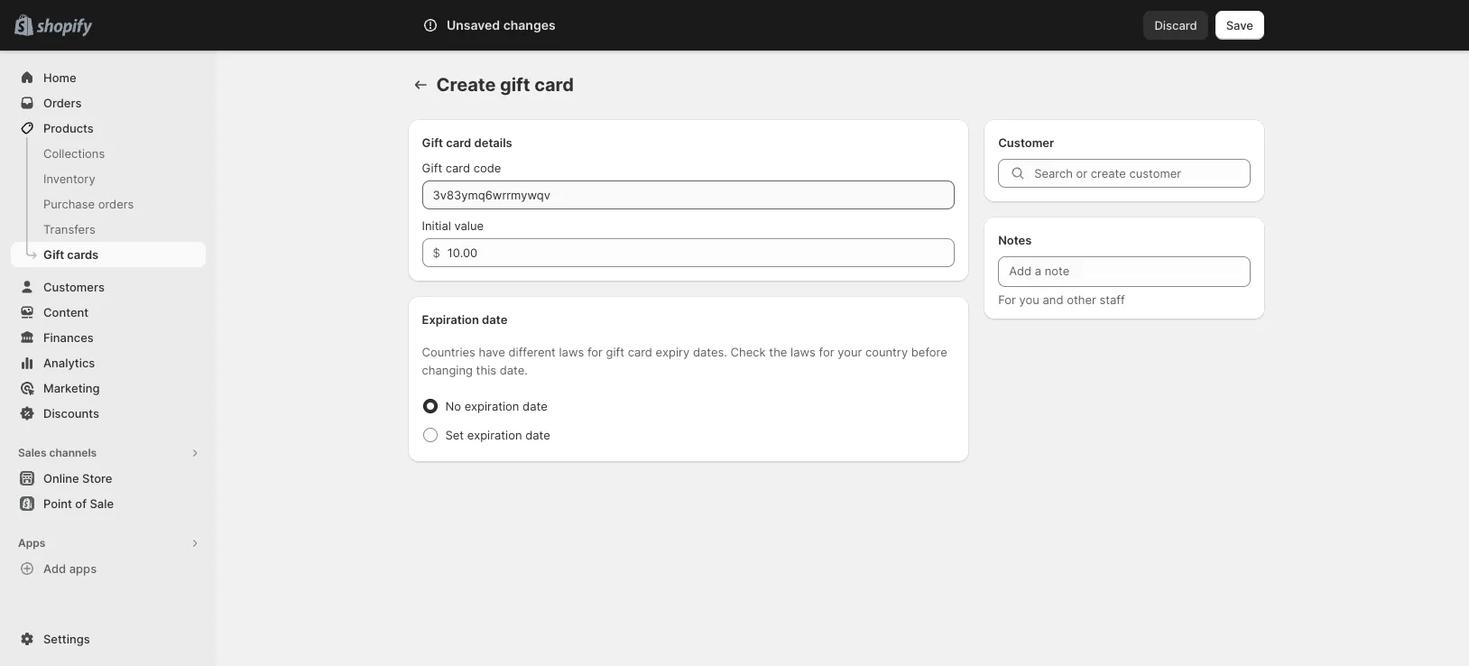 Task type: describe. For each thing, give the bounding box(es) containing it.
date for set expiration date
[[526, 428, 551, 442]]

you
[[1020, 293, 1040, 307]]

discounts link
[[11, 401, 206, 426]]

gift cards
[[43, 247, 99, 262]]

apps button
[[11, 531, 206, 556]]

gift card code
[[422, 161, 501, 175]]

create
[[437, 74, 496, 96]]

set
[[446, 428, 464, 442]]

online store button
[[0, 466, 217, 491]]

online store
[[43, 471, 112, 486]]

shopify image
[[36, 19, 92, 37]]

point of sale
[[43, 497, 114, 511]]

discounts
[[43, 406, 99, 421]]

card down changes
[[535, 74, 574, 96]]

unsaved
[[447, 17, 500, 33]]

collections link
[[11, 141, 206, 166]]

card down gift card details
[[446, 161, 470, 175]]

this
[[476, 363, 497, 377]]

staff
[[1100, 293, 1126, 307]]

search button
[[466, 11, 990, 40]]

and
[[1043, 293, 1064, 307]]

initial
[[422, 219, 451, 233]]

transfers link
[[11, 217, 206, 242]]

countries
[[422, 345, 476, 359]]

other
[[1067, 293, 1097, 307]]

date.
[[500, 363, 528, 377]]

changes
[[504, 17, 556, 33]]

check
[[731, 345, 766, 359]]

products link
[[11, 116, 206, 141]]

expiry
[[656, 345, 690, 359]]

point of sale button
[[0, 491, 217, 516]]

1 for from the left
[[588, 345, 603, 359]]

country
[[866, 345, 908, 359]]

countries have different laws for gift card expiry dates. check the laws for your country before changing this date.
[[422, 345, 948, 377]]

purchase orders link
[[11, 191, 206, 217]]

gift inside countries have different laws for gift card expiry dates. check the laws for your country before changing this date.
[[606, 345, 625, 359]]

online
[[43, 471, 79, 486]]

card up "gift card code"
[[446, 135, 472, 150]]

for
[[999, 293, 1017, 307]]

for you and other staff
[[999, 293, 1126, 307]]

save button
[[1216, 11, 1265, 40]]

sales
[[18, 446, 47, 460]]

content link
[[11, 300, 206, 325]]

1 laws from the left
[[559, 345, 584, 359]]

date for no expiration date
[[523, 399, 548, 414]]

Search or create customer text field
[[1035, 159, 1251, 188]]

different
[[509, 345, 556, 359]]

analytics link
[[11, 350, 206, 376]]

transfers
[[43, 222, 96, 237]]

add apps button
[[11, 556, 206, 581]]

marketing link
[[11, 376, 206, 401]]

customers
[[43, 280, 105, 294]]

dates.
[[693, 345, 728, 359]]

content
[[43, 305, 89, 320]]

code
[[474, 161, 501, 175]]

orders
[[98, 197, 134, 211]]

finances link
[[11, 325, 206, 350]]

orders link
[[11, 90, 206, 116]]

sales channels button
[[11, 441, 206, 466]]

set expiration date
[[446, 428, 551, 442]]

create gift card
[[437, 74, 574, 96]]

apps
[[18, 536, 45, 550]]

save
[[1227, 18, 1254, 33]]

the
[[770, 345, 788, 359]]

gift for gift cards
[[43, 247, 64, 262]]



Task type: locate. For each thing, give the bounding box(es) containing it.
add
[[43, 562, 66, 576]]

expiration up set expiration date
[[465, 399, 520, 414]]

settings link
[[11, 627, 206, 652]]

laws right the
[[791, 345, 816, 359]]

2 vertical spatial gift
[[43, 247, 64, 262]]

no expiration date
[[446, 399, 548, 414]]

value
[[455, 219, 484, 233]]

marketing
[[43, 381, 100, 395]]

1 vertical spatial date
[[523, 399, 548, 414]]

expiration
[[465, 399, 520, 414], [467, 428, 522, 442]]

home link
[[11, 65, 206, 90]]

collections
[[43, 146, 105, 161]]

unsaved changes
[[447, 17, 556, 33]]

card left expiry
[[628, 345, 653, 359]]

search
[[496, 18, 535, 33]]

point of sale link
[[11, 491, 206, 516]]

gift up "gift card code"
[[422, 135, 443, 150]]

expiration
[[422, 312, 479, 327]]

1 horizontal spatial laws
[[791, 345, 816, 359]]

channels
[[49, 446, 97, 460]]

discard
[[1155, 18, 1198, 33]]

add apps
[[43, 562, 97, 576]]

for right different
[[588, 345, 603, 359]]

before
[[912, 345, 948, 359]]

0 horizontal spatial for
[[588, 345, 603, 359]]

1 vertical spatial gift
[[606, 345, 625, 359]]

card
[[535, 74, 574, 96], [446, 135, 472, 150], [446, 161, 470, 175], [628, 345, 653, 359]]

finances
[[43, 330, 94, 345]]

inventory
[[43, 172, 95, 186]]

discard link
[[1144, 11, 1209, 40]]

0 vertical spatial date
[[482, 312, 508, 327]]

expiration for no
[[465, 399, 520, 414]]

customers link
[[11, 274, 206, 300]]

gift down gift card details
[[422, 161, 443, 175]]

of
[[75, 497, 87, 511]]

gift
[[500, 74, 531, 96], [606, 345, 625, 359]]

sale
[[90, 497, 114, 511]]

card inside countries have different laws for gift card expiry dates. check the laws for your country before changing this date.
[[628, 345, 653, 359]]

gift cards link
[[11, 242, 206, 267]]

apps
[[69, 562, 97, 576]]

1 horizontal spatial for
[[819, 345, 835, 359]]

date up have
[[482, 312, 508, 327]]

laws
[[559, 345, 584, 359], [791, 345, 816, 359]]

point
[[43, 497, 72, 511]]

gift card details
[[422, 135, 513, 150]]

Add a note text field
[[999, 256, 1251, 287]]

date down 'date.' at bottom
[[523, 399, 548, 414]]

changing
[[422, 363, 473, 377]]

customer
[[999, 135, 1055, 150]]

settings
[[43, 632, 90, 646]]

products
[[43, 121, 94, 135]]

initial value
[[422, 219, 484, 233]]

2 vertical spatial date
[[526, 428, 551, 442]]

inventory link
[[11, 166, 206, 191]]

have
[[479, 345, 506, 359]]

0 vertical spatial expiration
[[465, 399, 520, 414]]

0 horizontal spatial gift
[[500, 74, 531, 96]]

gift for gift card details
[[422, 135, 443, 150]]

gift right create at the left top of page
[[500, 74, 531, 96]]

for left the your
[[819, 345, 835, 359]]

date down no expiration date at bottom
[[526, 428, 551, 442]]

1 vertical spatial gift
[[422, 161, 443, 175]]

1 vertical spatial expiration
[[467, 428, 522, 442]]

cards
[[67, 247, 99, 262]]

sales channels
[[18, 446, 97, 460]]

date
[[482, 312, 508, 327], [523, 399, 548, 414], [526, 428, 551, 442]]

Initial value text field
[[448, 238, 955, 267]]

orders
[[43, 96, 82, 110]]

online store link
[[11, 466, 206, 491]]

purchase orders
[[43, 197, 134, 211]]

for
[[588, 345, 603, 359], [819, 345, 835, 359]]

laws right different
[[559, 345, 584, 359]]

analytics
[[43, 356, 95, 370]]

$
[[433, 246, 440, 260]]

store
[[82, 471, 112, 486]]

notes
[[999, 233, 1032, 247]]

details
[[474, 135, 513, 150]]

0 horizontal spatial laws
[[559, 345, 584, 359]]

expiration for set
[[467, 428, 522, 442]]

gift left cards at top left
[[43, 247, 64, 262]]

0 vertical spatial gift
[[422, 135, 443, 150]]

2 laws from the left
[[791, 345, 816, 359]]

expiration date
[[422, 312, 508, 327]]

home
[[43, 70, 76, 85]]

0 vertical spatial gift
[[500, 74, 531, 96]]

expiration down no expiration date at bottom
[[467, 428, 522, 442]]

gift left expiry
[[606, 345, 625, 359]]

no
[[446, 399, 461, 414]]

purchase
[[43, 197, 95, 211]]

2 for from the left
[[819, 345, 835, 359]]

your
[[838, 345, 863, 359]]

gift for gift card code
[[422, 161, 443, 175]]

Gift card code text field
[[422, 181, 955, 209]]

1 horizontal spatial gift
[[606, 345, 625, 359]]



Task type: vqa. For each thing, say whether or not it's contained in the screenshot.
metafield
no



